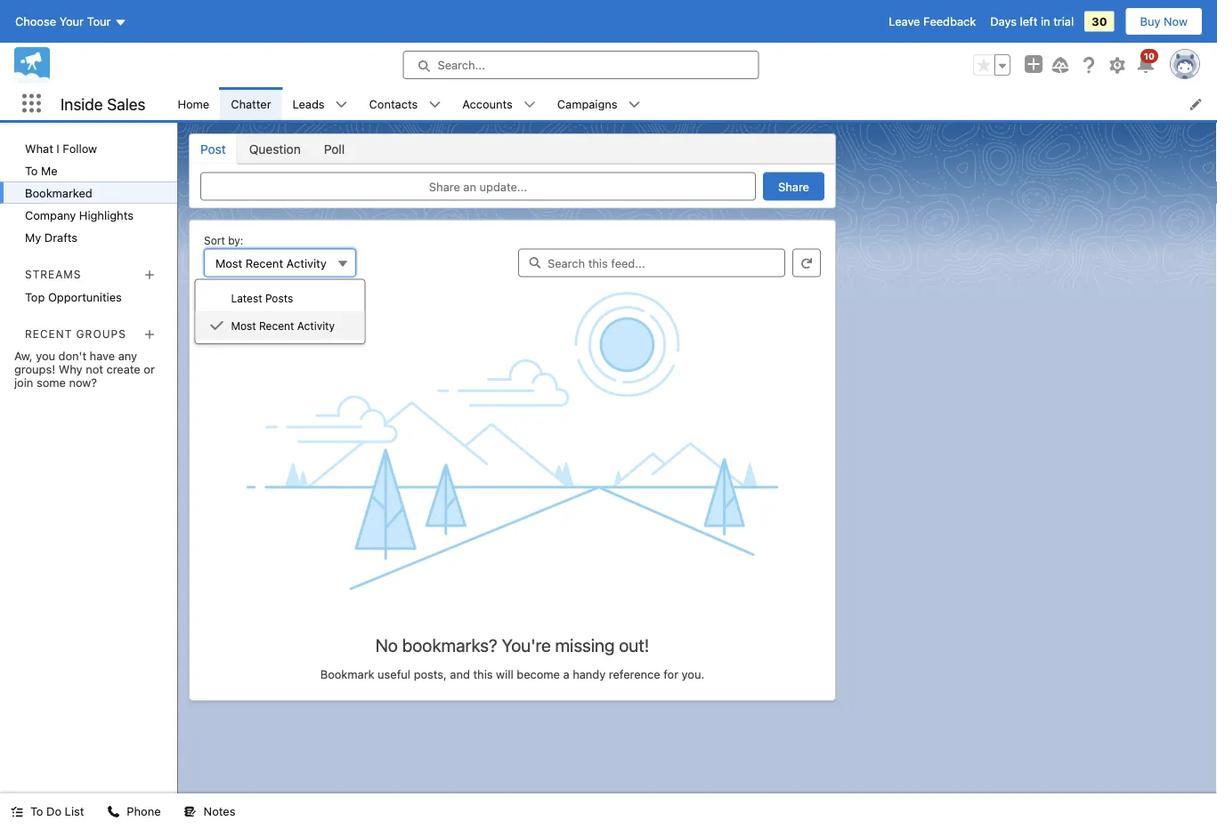 Task type: locate. For each thing, give the bounding box(es) containing it.
accounts list item
[[452, 87, 547, 120]]

company highlights link
[[0, 204, 177, 226]]

share inside "share" button
[[778, 180, 809, 193]]

most inside most recent activity option
[[231, 320, 256, 333]]

groups
[[76, 328, 126, 340]]

why
[[59, 363, 82, 376]]

0 horizontal spatial share
[[429, 180, 460, 193]]

my
[[25, 231, 41, 244]]

most recent activity down posts
[[231, 320, 335, 333]]

most down sort by:
[[216, 256, 242, 270]]

tour
[[87, 15, 111, 28]]

1 vertical spatial to
[[30, 805, 43, 819]]

you're
[[502, 635, 551, 656]]

1 vertical spatial most
[[231, 320, 256, 333]]

most down latest
[[231, 320, 256, 333]]

no bookmarks? you're missing out!
[[375, 635, 650, 656]]

buy
[[1140, 15, 1161, 28]]

text default image inside contacts list item
[[429, 98, 441, 111]]

inside sales
[[61, 94, 146, 113]]

to me link
[[0, 159, 177, 182]]

question
[[249, 142, 301, 156]]

a
[[563, 668, 570, 681]]

search... button
[[403, 51, 759, 79]]

don't
[[58, 349, 86, 363]]

text default image inside leads list item
[[335, 98, 348, 111]]

chatter link
[[220, 87, 282, 120]]

accounts
[[462, 97, 513, 110]]

notes
[[204, 805, 235, 819]]

me
[[41, 164, 58, 177]]

0 vertical spatial activity
[[286, 256, 327, 270]]

0 vertical spatial to
[[25, 164, 38, 177]]

sort by:
[[204, 235, 243, 247]]

Sort by: button
[[204, 249, 356, 277]]

campaigns link
[[547, 87, 628, 120]]

have
[[90, 349, 115, 363]]

campaigns
[[557, 97, 618, 110]]

groups!
[[14, 363, 55, 376]]

tab list containing post
[[189, 134, 836, 164]]

bookmarked link
[[0, 182, 177, 204]]

1 share from the left
[[429, 180, 460, 193]]

text default image for phone
[[107, 806, 120, 819]]

left
[[1020, 15, 1038, 28]]

0 horizontal spatial text default image
[[107, 806, 120, 819]]

0 vertical spatial most
[[216, 256, 242, 270]]

text default image for accounts
[[524, 98, 536, 111]]

your
[[59, 15, 84, 28]]

list
[[167, 87, 1217, 120]]

group
[[973, 54, 1011, 76]]

text default image left notes on the bottom left of the page
[[184, 806, 196, 819]]

aw, you don't have any groups!
[[14, 349, 137, 376]]

list
[[65, 805, 84, 819]]

create
[[106, 363, 140, 376]]

an
[[463, 180, 476, 193]]

most recent activity option
[[195, 312, 365, 340]]

or
[[144, 363, 155, 376]]

company
[[25, 208, 76, 222]]

any
[[118, 349, 137, 363]]

share for share an update...
[[429, 180, 460, 193]]

0 vertical spatial most recent activity
[[216, 256, 327, 270]]

what
[[25, 142, 53, 155]]

do
[[46, 805, 61, 819]]

to do list button
[[0, 794, 95, 830]]

1 horizontal spatial share
[[778, 180, 809, 193]]

posts
[[265, 292, 293, 304]]

poll link
[[312, 134, 356, 163]]

tab list
[[189, 134, 836, 164]]

leave feedback
[[889, 15, 976, 28]]

trial
[[1054, 15, 1074, 28]]

text default image right campaigns
[[628, 98, 641, 111]]

leave feedback link
[[889, 15, 976, 28]]

posts,
[[414, 668, 447, 681]]

1 vertical spatial activity
[[297, 320, 335, 333]]

text default image inside phone button
[[107, 806, 120, 819]]

most recent activity inside button
[[216, 256, 327, 270]]

list box
[[194, 279, 365, 344]]

share inside share an update... button
[[429, 180, 460, 193]]

text default image inside accounts list item
[[524, 98, 536, 111]]

useful
[[378, 668, 411, 681]]

text default image for notes
[[184, 806, 196, 819]]

most recent activity
[[216, 256, 327, 270], [231, 320, 335, 333]]

1 horizontal spatial text default image
[[184, 806, 196, 819]]

most recent activity up posts
[[216, 256, 327, 270]]

become
[[517, 668, 560, 681]]

to left do on the left of the page
[[30, 805, 43, 819]]

activity up posts
[[286, 256, 327, 270]]

home link
[[167, 87, 220, 120]]

leads list item
[[282, 87, 359, 120]]

recent up latest posts
[[246, 256, 283, 270]]

to do list
[[30, 805, 84, 819]]

follow
[[63, 142, 97, 155]]

recent groups link
[[25, 328, 126, 340]]

recent inside option
[[259, 320, 294, 333]]

to left me
[[25, 164, 38, 177]]

2 share from the left
[[778, 180, 809, 193]]

text default image
[[628, 98, 641, 111], [107, 806, 120, 819], [184, 806, 196, 819]]

sort
[[204, 235, 225, 247]]

activity down sort by:, most recent activity button
[[297, 320, 335, 333]]

bookmarks?
[[402, 635, 497, 656]]

chatter
[[231, 97, 271, 110]]

now?
[[69, 376, 97, 389]]

days
[[990, 15, 1017, 28]]

inside
[[61, 94, 103, 113]]

activity
[[286, 256, 327, 270], [297, 320, 335, 333]]

recent inside button
[[246, 256, 283, 270]]

recent down posts
[[259, 320, 294, 333]]

i
[[56, 142, 59, 155]]

2 horizontal spatial text default image
[[628, 98, 641, 111]]

activity inside button
[[286, 256, 327, 270]]

update...
[[480, 180, 527, 193]]

text default image left phone
[[107, 806, 120, 819]]

top opportunities link
[[0, 286, 177, 308]]

1 vertical spatial most recent activity
[[231, 320, 335, 333]]

text default image
[[335, 98, 348, 111], [429, 98, 441, 111], [524, 98, 536, 111], [210, 319, 224, 333], [11, 806, 23, 819]]

share an update...
[[429, 180, 527, 193]]

most
[[216, 256, 242, 270], [231, 320, 256, 333]]

recent
[[246, 256, 283, 270], [259, 320, 294, 333], [25, 328, 72, 340]]

to
[[25, 164, 38, 177], [30, 805, 43, 819]]

text default image inside 'notes' button
[[184, 806, 196, 819]]

drafts
[[44, 231, 78, 244]]



Task type: vqa. For each thing, say whether or not it's contained in the screenshot.
Streams link
yes



Task type: describe. For each thing, give the bounding box(es) containing it.
choose
[[15, 15, 56, 28]]

text default image inside most recent activity option
[[210, 319, 224, 333]]

will
[[496, 668, 514, 681]]

share for share
[[778, 180, 809, 193]]

feedback
[[924, 15, 976, 28]]

contacts list item
[[359, 87, 452, 120]]

phone button
[[97, 794, 172, 830]]

highlights
[[79, 208, 134, 222]]

now
[[1164, 15, 1188, 28]]

why not create or join some now?
[[14, 363, 155, 389]]

streams
[[25, 268, 81, 281]]

in
[[1041, 15, 1050, 28]]

text default image inside to do list "button"
[[11, 806, 23, 819]]

bookmark
[[320, 668, 375, 681]]

aw,
[[14, 349, 33, 363]]

bookmarked
[[25, 186, 92, 199]]

list containing home
[[167, 87, 1217, 120]]

poll
[[324, 142, 345, 156]]

list box containing latest posts
[[194, 279, 365, 344]]

handy
[[573, 668, 606, 681]]

top opportunities
[[25, 290, 122, 304]]

contacts link
[[359, 87, 429, 120]]

what i follow to me bookmarked company highlights my drafts
[[25, 142, 134, 244]]

this
[[473, 668, 493, 681]]

choose your tour
[[15, 15, 111, 28]]

for
[[664, 668, 679, 681]]

my drafts link
[[0, 226, 177, 248]]

question link
[[238, 134, 312, 163]]

no bookmarks? you're missing out! status
[[197, 592, 828, 682]]

30
[[1092, 15, 1107, 28]]

Search this feed... search field
[[518, 249, 785, 277]]

top
[[25, 290, 45, 304]]

recent groups
[[25, 328, 126, 340]]

10 button
[[1135, 49, 1159, 76]]

latest
[[231, 292, 262, 304]]

text default image for leads
[[335, 98, 348, 111]]

buy now
[[1140, 15, 1188, 28]]

missing
[[555, 635, 615, 656]]

out!
[[619, 635, 650, 656]]

share an update... button
[[200, 172, 756, 201]]

recent up you on the top left of the page
[[25, 328, 72, 340]]

search...
[[438, 58, 485, 72]]

most recent activity inside option
[[231, 320, 335, 333]]

text default image for contacts
[[429, 98, 441, 111]]

text default image inside campaigns list item
[[628, 98, 641, 111]]

what i follow link
[[0, 137, 177, 159]]

post link
[[190, 134, 238, 163]]

reference
[[609, 668, 660, 681]]

buy now button
[[1125, 7, 1203, 36]]

leads
[[293, 97, 325, 110]]

join
[[14, 376, 33, 389]]

not
[[86, 363, 103, 376]]

leave
[[889, 15, 920, 28]]

most inside sort by:, most recent activity button
[[216, 256, 242, 270]]

to inside the what i follow to me bookmarked company highlights my drafts
[[25, 164, 38, 177]]

phone
[[127, 805, 161, 819]]

post
[[200, 142, 226, 156]]

sales
[[107, 94, 146, 113]]

activity inside option
[[297, 320, 335, 333]]

you
[[36, 349, 55, 363]]

streams link
[[25, 268, 81, 281]]

opportunities
[[48, 290, 122, 304]]

to inside "button"
[[30, 805, 43, 819]]

no
[[375, 635, 398, 656]]

some
[[36, 376, 66, 389]]

contacts
[[369, 97, 418, 110]]

notes button
[[173, 794, 246, 830]]

leads link
[[282, 87, 335, 120]]

latest posts
[[231, 292, 293, 304]]

and
[[450, 668, 470, 681]]

days left in trial
[[990, 15, 1074, 28]]

campaigns list item
[[547, 87, 652, 120]]

by:
[[228, 235, 243, 247]]



